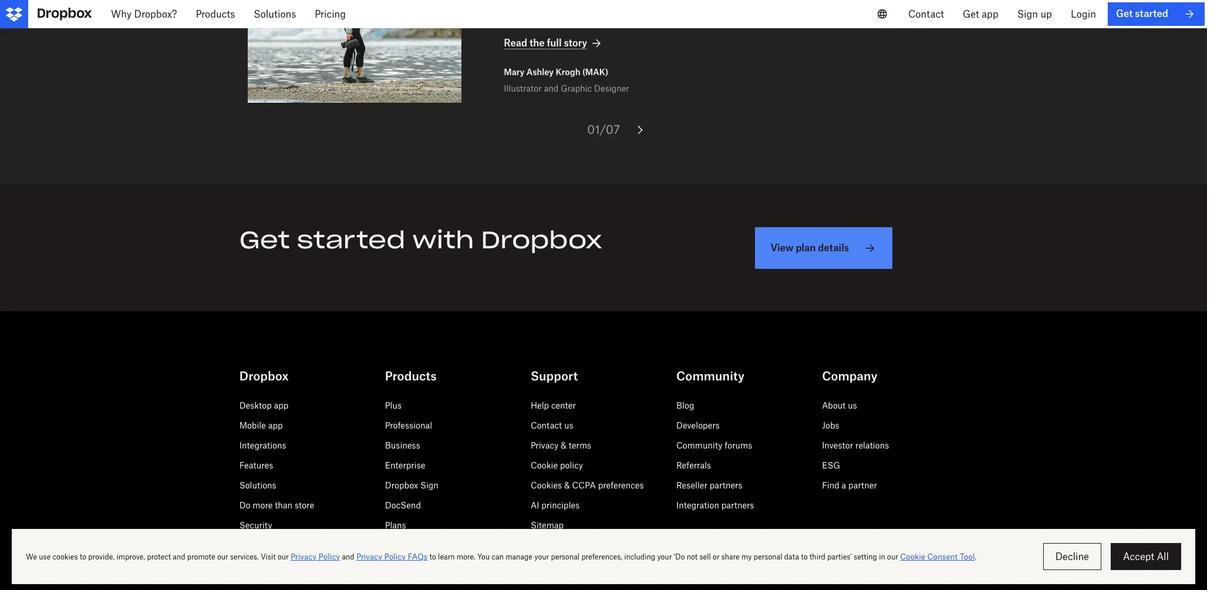 Task type: vqa. For each thing, say whether or not it's contained in the screenshot.
topmost App
yes



Task type: describe. For each thing, give the bounding box(es) containing it.
login
[[1071, 8, 1097, 20]]

community for community forums
[[677, 441, 723, 451]]

1 vertical spatial sign
[[421, 481, 439, 491]]

contact us
[[531, 421, 574, 431]]

investor relations
[[823, 441, 890, 451]]

sign up button
[[1008, 0, 1062, 28]]

sitemap
[[531, 521, 564, 531]]

desktop
[[239, 401, 272, 411]]

get app
[[963, 8, 999, 20]]

footer containing dropbox
[[0, 340, 1208, 590]]

ashley
[[527, 67, 554, 77]]

get app button
[[954, 0, 1008, 28]]

get started
[[1117, 8, 1169, 20]]

the
[[530, 37, 545, 49]]

& for privacy
[[561, 441, 567, 451]]

sign inside button
[[1018, 8, 1039, 20]]

login button
[[1062, 0, 1106, 28]]

help center
[[531, 401, 576, 411]]

pricing link
[[306, 0, 355, 28]]

company
[[823, 369, 878, 384]]

plans
[[385, 521, 406, 531]]

get started link
[[1108, 2, 1205, 26]]

find a partner
[[823, 481, 878, 491]]

0 vertical spatial dropbox
[[481, 225, 602, 255]]

mary ashley krogh (mak)
[[504, 67, 609, 77]]

contact for contact us
[[531, 421, 562, 431]]

forums
[[725, 441, 753, 451]]

solutions inside dropdown button
[[254, 8, 296, 20]]

about us
[[823, 401, 858, 411]]

features link
[[239, 461, 273, 471]]

docsend link
[[385, 501, 421, 511]]

plans link
[[385, 521, 406, 531]]

investor relations link
[[823, 441, 890, 451]]

mary
[[504, 67, 525, 77]]

full
[[547, 37, 562, 49]]

designer
[[595, 84, 630, 94]]

referrals
[[677, 461, 711, 471]]

esg link
[[823, 461, 841, 471]]

do
[[239, 501, 251, 511]]

referrals link
[[677, 461, 711, 471]]

sitemap link
[[531, 521, 564, 531]]

solutions link
[[239, 481, 276, 491]]

desktop app
[[239, 401, 289, 411]]

integration
[[677, 501, 720, 511]]

center
[[552, 401, 576, 411]]

dropbox?
[[134, 8, 177, 20]]

relations
[[856, 441, 890, 451]]

reseller
[[677, 481, 708, 491]]

blog link
[[677, 401, 695, 411]]

app for get app
[[982, 8, 999, 20]]

features
[[239, 461, 273, 471]]

products inside popup button
[[196, 8, 235, 20]]

jobs
[[823, 421, 840, 431]]

product
[[385, 541, 415, 551]]

privacy & terms
[[531, 441, 592, 451]]

ai principles
[[531, 501, 580, 511]]

why dropbox?
[[111, 8, 177, 20]]

than
[[275, 501, 293, 511]]

mobile
[[239, 421, 266, 431]]

find a partner link
[[823, 481, 878, 491]]

product updates
[[385, 541, 449, 551]]

app for desktop app
[[274, 401, 289, 411]]

privacy
[[531, 441, 559, 451]]

1 vertical spatial products
[[385, 369, 437, 384]]

sign up
[[1018, 8, 1053, 20]]

support
[[531, 369, 578, 384]]

blog
[[677, 401, 695, 411]]

with
[[413, 225, 474, 255]]

ai
[[531, 501, 540, 511]]

plus link
[[385, 401, 402, 411]]

details
[[819, 242, 850, 254]]

partners for integration partners
[[722, 501, 755, 511]]

advance access link
[[239, 541, 302, 551]]

developers
[[677, 421, 720, 431]]

store
[[295, 501, 314, 511]]

access
[[275, 541, 302, 551]]

cookie
[[531, 461, 558, 471]]



Task type: locate. For each thing, give the bounding box(es) containing it.
contact up "privacy"
[[531, 421, 562, 431]]

docsend
[[385, 501, 421, 511]]

cookies
[[531, 481, 562, 491]]

contact button
[[899, 0, 954, 28]]

integration partners
[[677, 501, 755, 511]]

community down developers
[[677, 441, 723, 451]]

1 vertical spatial contact
[[531, 421, 562, 431]]

graphic
[[561, 84, 592, 94]]

cookies & ccpa preferences
[[531, 481, 644, 491]]

2 vertical spatial app
[[268, 421, 283, 431]]

reseller partners
[[677, 481, 743, 491]]

1 horizontal spatial get
[[963, 8, 980, 20]]

0 horizontal spatial contact
[[531, 421, 562, 431]]

sign
[[1018, 8, 1039, 20], [421, 481, 439, 491]]

security link
[[239, 521, 272, 531]]

partners for reseller partners
[[710, 481, 743, 491]]

privacy & terms link
[[531, 441, 592, 451]]

solutions button
[[245, 0, 306, 28]]

1 horizontal spatial sign
[[1018, 8, 1039, 20]]

1 vertical spatial us
[[565, 421, 574, 431]]

& left terms
[[561, 441, 567, 451]]

0 vertical spatial community
[[677, 369, 745, 384]]

get for get started
[[1117, 8, 1133, 20]]

contact for contact
[[909, 8, 945, 20]]

contact us link
[[531, 421, 574, 431]]

developers link
[[677, 421, 720, 431]]

plus
[[385, 401, 402, 411]]

dropbox for dropbox
[[239, 369, 289, 384]]

cookie policy
[[531, 461, 583, 471]]

1 horizontal spatial us
[[848, 401, 858, 411]]

partners
[[710, 481, 743, 491], [722, 501, 755, 511]]

1 vertical spatial started
[[297, 225, 406, 255]]

app for mobile app
[[268, 421, 283, 431]]

and
[[544, 84, 559, 94]]

about us link
[[823, 401, 858, 411]]

1 vertical spatial partners
[[722, 501, 755, 511]]

us for contact us
[[565, 421, 574, 431]]

a
[[842, 481, 847, 491]]

desktop app link
[[239, 401, 289, 411]]

principles
[[542, 501, 580, 511]]

reseller partners link
[[677, 481, 743, 491]]

started for get started
[[1136, 8, 1169, 20]]

0 vertical spatial solutions
[[254, 8, 296, 20]]

read the full story
[[504, 37, 587, 49]]

integration partners link
[[677, 501, 755, 511]]

0 vertical spatial partners
[[710, 481, 743, 491]]

us for about us
[[848, 401, 858, 411]]

advance access
[[239, 541, 302, 551]]

started
[[1136, 8, 1169, 20], [297, 225, 406, 255]]

started inside "link"
[[1136, 8, 1169, 20]]

01/07
[[587, 122, 620, 137]]

story
[[564, 37, 587, 49]]

get started with dropbox
[[239, 225, 602, 255]]

0 horizontal spatial get
[[239, 225, 290, 255]]

illustrator and graphic designer
[[504, 84, 630, 94]]

1 vertical spatial dropbox
[[239, 369, 289, 384]]

professional
[[385, 421, 432, 431]]

view
[[771, 242, 794, 254]]

us
[[848, 401, 858, 411], [565, 421, 574, 431]]

0 horizontal spatial products
[[196, 8, 235, 20]]

sign left up
[[1018, 8, 1039, 20]]

footer
[[0, 340, 1208, 590]]

1 vertical spatial community
[[677, 441, 723, 451]]

2 vertical spatial dropbox
[[385, 481, 418, 491]]

(mak)
[[583, 67, 609, 77]]

up
[[1041, 8, 1053, 20]]

more
[[253, 501, 273, 511]]

plan
[[796, 242, 816, 254]]

view plan details
[[771, 242, 850, 254]]

integrations
[[239, 441, 286, 451]]

help center link
[[531, 401, 576, 411]]

app right desktop
[[274, 401, 289, 411]]

terms
[[569, 441, 592, 451]]

us down center
[[565, 421, 574, 431]]

app right the mobile
[[268, 421, 283, 431]]

0 vertical spatial app
[[982, 8, 999, 20]]

0 horizontal spatial started
[[297, 225, 406, 255]]

1 vertical spatial app
[[274, 401, 289, 411]]

updates
[[418, 541, 449, 551]]

app inside dropdown button
[[982, 8, 999, 20]]

solutions left pricing
[[254, 8, 296, 20]]

contact inside dropdown button
[[909, 8, 945, 20]]

0 horizontal spatial dropbox
[[239, 369, 289, 384]]

why dropbox? button
[[102, 0, 186, 28]]

mobile app link
[[239, 421, 283, 431]]

1 vertical spatial solutions
[[239, 481, 276, 491]]

advance
[[239, 541, 273, 551]]

2 horizontal spatial get
[[1117, 8, 1133, 20]]

started for get started with dropbox
[[297, 225, 406, 255]]

cookies & ccpa preferences link
[[531, 481, 644, 491]]

0 vertical spatial started
[[1136, 8, 1169, 20]]

us right the about
[[848, 401, 858, 411]]

preferences
[[598, 481, 644, 491]]

1 vertical spatial &
[[565, 481, 570, 491]]

partners up integration partners
[[710, 481, 743, 491]]

illustrator
[[504, 84, 542, 94]]

0 vertical spatial products
[[196, 8, 235, 20]]

1 community from the top
[[677, 369, 745, 384]]

partners down reseller partners link
[[722, 501, 755, 511]]

get
[[1117, 8, 1133, 20], [963, 8, 980, 20], [239, 225, 290, 255]]

enterprise
[[385, 461, 426, 471]]

do more than store
[[239, 501, 314, 511]]

community forums
[[677, 441, 753, 451]]

sign down enterprise link at bottom left
[[421, 481, 439, 491]]

app
[[982, 8, 999, 20], [274, 401, 289, 411], [268, 421, 283, 431]]

1 horizontal spatial contact
[[909, 8, 945, 20]]

ccpa
[[573, 481, 596, 491]]

get for get app
[[963, 8, 980, 20]]

& for cookies
[[565, 481, 570, 491]]

community up blog link
[[677, 369, 745, 384]]

read the full story link
[[504, 36, 604, 50]]

0 vertical spatial sign
[[1018, 8, 1039, 20]]

dropbox sign link
[[385, 481, 439, 491]]

pricing
[[315, 8, 346, 20]]

do more than store link
[[239, 501, 314, 511]]

0 horizontal spatial us
[[565, 421, 574, 431]]

mobile app
[[239, 421, 283, 431]]

1 horizontal spatial products
[[385, 369, 437, 384]]

products
[[196, 8, 235, 20], [385, 369, 437, 384]]

get inside "link"
[[1117, 8, 1133, 20]]

1 horizontal spatial dropbox
[[385, 481, 418, 491]]

contact left 'get app' at top right
[[909, 8, 945, 20]]

get for get started with dropbox
[[239, 225, 290, 255]]

jobs link
[[823, 421, 840, 431]]

investor
[[823, 441, 854, 451]]

0 horizontal spatial sign
[[421, 481, 439, 491]]

dropbox for dropbox sign
[[385, 481, 418, 491]]

app left sign up
[[982, 8, 999, 20]]

2 community from the top
[[677, 441, 723, 451]]

2 horizontal spatial dropbox
[[481, 225, 602, 255]]

cookie policy link
[[531, 461, 583, 471]]

& left ccpa
[[565, 481, 570, 491]]

business link
[[385, 441, 420, 451]]

help
[[531, 401, 549, 411]]

0 vertical spatial contact
[[909, 8, 945, 20]]

a woman stands in front of a lake holding a camera. image
[[248, 0, 462, 103]]

community for community
[[677, 369, 745, 384]]

community
[[677, 369, 745, 384], [677, 441, 723, 451]]

get inside dropdown button
[[963, 8, 980, 20]]

0 vertical spatial us
[[848, 401, 858, 411]]

business
[[385, 441, 420, 451]]

krogh
[[556, 67, 581, 77]]

community forums link
[[677, 441, 753, 451]]

0 vertical spatial &
[[561, 441, 567, 451]]

&
[[561, 441, 567, 451], [565, 481, 570, 491]]

solutions down features link
[[239, 481, 276, 491]]

esg
[[823, 461, 841, 471]]

1 horizontal spatial started
[[1136, 8, 1169, 20]]



